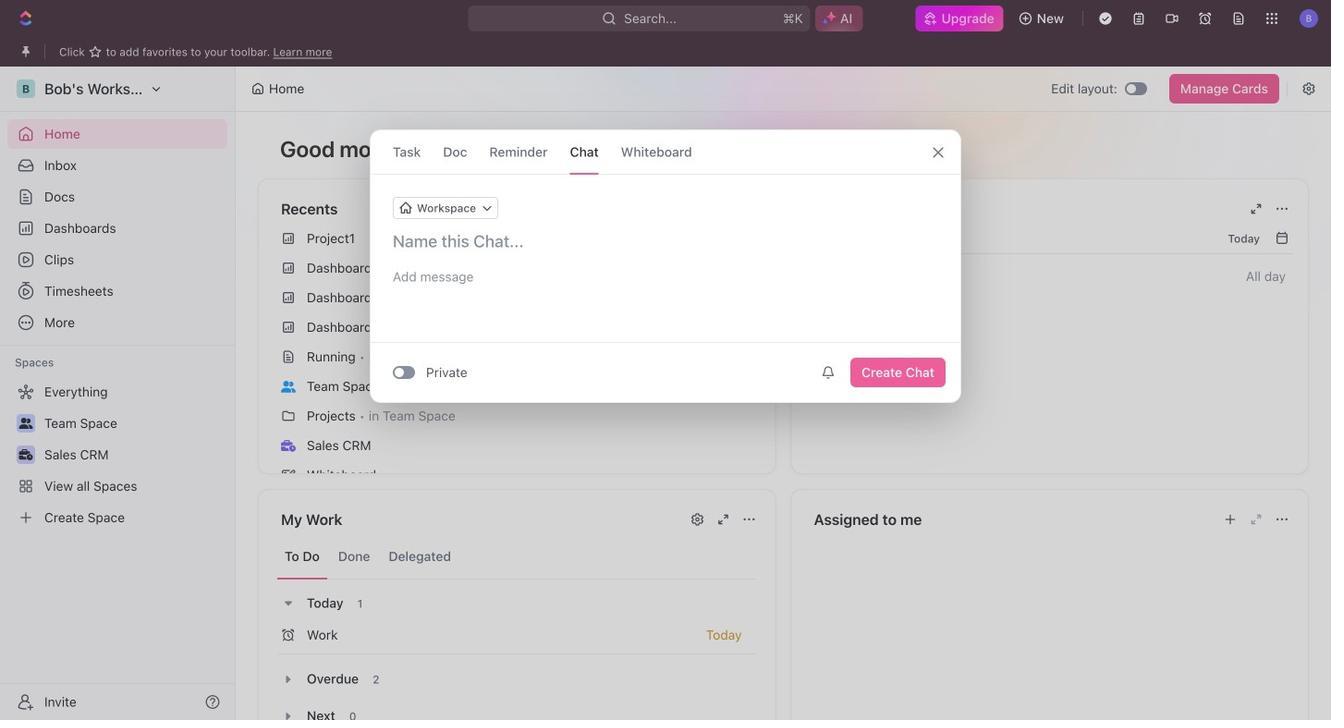 Task type: describe. For each thing, give the bounding box(es) containing it.
tree inside sidebar navigation
[[7, 377, 228, 533]]



Task type: vqa. For each thing, say whether or not it's contained in the screenshot.
tab list
yes



Task type: locate. For each thing, give the bounding box(es) containing it.
business time image
[[281, 440, 296, 452]]

dialog
[[370, 129, 962, 403]]

tree
[[7, 377, 228, 533]]

sidebar navigation
[[0, 67, 236, 720]]

tab list
[[277, 535, 757, 580]]

Name this Chat... field
[[371, 230, 961, 252]]

user group image
[[281, 381, 296, 393]]



